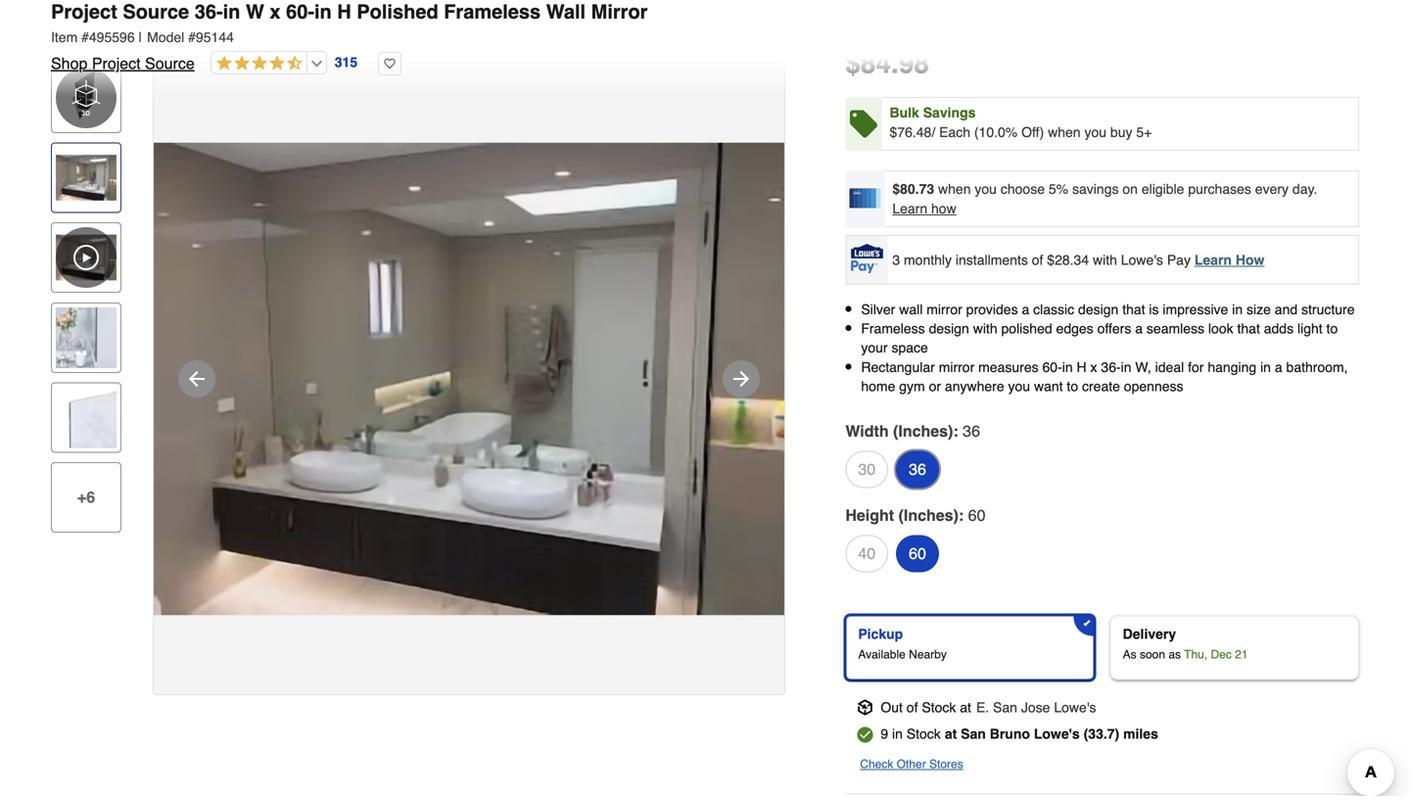 Task type: vqa. For each thing, say whether or not it's contained in the screenshot.
leftmost &
no



Task type: locate. For each thing, give the bounding box(es) containing it.
a right 'offers'
[[1136, 321, 1143, 337]]

0 horizontal spatial frameless
[[444, 0, 541, 23]]

1 # from the left
[[81, 29, 89, 45]]

stock up the check other stores
[[907, 726, 941, 742]]

that
[[1123, 302, 1146, 317], [1238, 321, 1261, 337]]

0 vertical spatial x
[[270, 0, 281, 23]]

0 vertical spatial 60
[[969, 506, 986, 525]]

1 vertical spatial 36
[[909, 460, 927, 479]]

when inside $80.73 when you choose 5% savings on eligible purchases every day. learn how
[[939, 181, 971, 197]]

60-
[[286, 0, 314, 23], [1043, 359, 1063, 375]]

stock
[[922, 700, 957, 716], [907, 726, 941, 742]]

jose
[[1022, 700, 1051, 716]]

+6
[[77, 488, 95, 506]]

1 horizontal spatial a
[[1136, 321, 1143, 337]]

lowe's left pay
[[1122, 252, 1164, 268]]

h up create
[[1077, 359, 1087, 375]]

to right "want"
[[1067, 379, 1079, 394]]

0 vertical spatial frameless
[[444, 0, 541, 23]]

in left w,
[[1121, 359, 1132, 375]]

design
[[1079, 302, 1119, 317], [929, 321, 970, 337]]

2 vertical spatial a
[[1275, 359, 1283, 375]]

0 vertical spatial project
[[51, 0, 117, 23]]

a down adds
[[1275, 359, 1283, 375]]

0 vertical spatial source
[[123, 0, 189, 23]]

x up create
[[1091, 359, 1098, 375]]

0 horizontal spatial x
[[270, 0, 281, 23]]

stock for in
[[907, 726, 941, 742]]

1 vertical spatial that
[[1238, 321, 1261, 337]]

and
[[1275, 302, 1298, 317]]

size
[[1247, 302, 1272, 317]]

project down 495596
[[92, 54, 141, 72]]

1 vertical spatial with
[[974, 321, 998, 337]]

delivery
[[1123, 626, 1177, 642]]

: right "height"
[[959, 506, 964, 525]]

design up 'offers'
[[1079, 302, 1119, 317]]

at up stores
[[945, 726, 957, 742]]

bulk
[[890, 105, 920, 121]]

when
[[1048, 124, 1081, 140], [939, 181, 971, 197]]

at left "e."
[[960, 700, 972, 716]]

0 horizontal spatial #
[[81, 29, 89, 45]]

you inside bulk savings $76.48/ each (10.0% off) when you buy 5+
[[1085, 124, 1107, 140]]

0 vertical spatial 36-
[[195, 0, 223, 23]]

$
[[846, 48, 861, 79]]

at for e. san jose lowe's
[[960, 700, 972, 716]]

in right 9
[[892, 726, 903, 742]]

0 vertical spatial :
[[954, 422, 959, 440]]

# right item
[[81, 29, 89, 45]]

x inside the silver wall mirror provides a classic design that is impressive in size and structure frameless design with polished edges offers a seamless look that adds light to your space rectangular mirror measures 60-in h x 36-in w, ideal for hanging in a bathroom, home gym or anywhere you want to create openness
[[1091, 359, 1098, 375]]

0 vertical spatial with
[[1093, 252, 1118, 268]]

when up how
[[939, 181, 971, 197]]

with
[[1093, 252, 1118, 268], [974, 321, 998, 337]]

your
[[861, 340, 888, 356]]

1 horizontal spatial frameless
[[861, 321, 925, 337]]

lowe's
[[1122, 252, 1164, 268], [1054, 700, 1097, 716], [1034, 726, 1080, 742]]

that down size
[[1238, 321, 1261, 337]]

lowe's for pay
[[1122, 252, 1164, 268]]

1 vertical spatial you
[[975, 181, 997, 197]]

you
[[1085, 124, 1107, 140], [975, 181, 997, 197], [1009, 379, 1031, 394]]

: for height (inches)
[[959, 506, 964, 525]]

project source 36-in w x 60-in h polished frameless wall mirror item # 495596 | model # 95144
[[51, 0, 648, 45]]

shop
[[51, 54, 88, 72]]

21
[[1236, 648, 1249, 662]]

lowe's up (
[[1054, 700, 1097, 716]]

0 horizontal spatial you
[[975, 181, 997, 197]]

source
[[123, 0, 189, 23], [145, 54, 195, 72]]

learn right pay
[[1195, 252, 1232, 268]]

of
[[1032, 252, 1044, 268], [907, 700, 918, 716]]

0 vertical spatial h
[[337, 0, 351, 23]]

that left is at top
[[1123, 302, 1146, 317]]

0 horizontal spatial h
[[337, 0, 351, 23]]

1 vertical spatial h
[[1077, 359, 1087, 375]]

: down anywhere
[[954, 422, 959, 440]]

60- up "want"
[[1043, 359, 1063, 375]]

0 vertical spatial to
[[1327, 321, 1338, 337]]

of left $28.34
[[1032, 252, 1044, 268]]

0 horizontal spatial 60-
[[286, 0, 314, 23]]

1 horizontal spatial h
[[1077, 359, 1087, 375]]

36 down anywhere
[[963, 422, 981, 440]]

0 horizontal spatial san
[[961, 726, 986, 742]]

design down provides
[[929, 321, 970, 337]]

95144
[[196, 29, 234, 45]]

available
[[859, 648, 906, 662]]

0 vertical spatial lowe's
[[1122, 252, 1164, 268]]

0 horizontal spatial learn
[[893, 201, 928, 217]]

1 horizontal spatial 60-
[[1043, 359, 1063, 375]]

1 horizontal spatial san
[[993, 700, 1018, 716]]

height
[[846, 506, 895, 525]]

|
[[139, 29, 142, 45]]

1 vertical spatial x
[[1091, 359, 1098, 375]]

pickup
[[859, 626, 903, 642]]

36 down width (inches) : 36
[[909, 460, 927, 479]]

how
[[1236, 252, 1265, 268]]

width (inches) : 36
[[846, 422, 981, 440]]

in right the 'w'
[[314, 0, 332, 23]]

1 vertical spatial to
[[1067, 379, 1079, 394]]

1 vertical spatial at
[[945, 726, 957, 742]]

1 horizontal spatial x
[[1091, 359, 1098, 375]]

in left the 'w'
[[223, 0, 240, 23]]

you left buy
[[1085, 124, 1107, 140]]

1 horizontal spatial at
[[960, 700, 972, 716]]

source down "model" at the left
[[145, 54, 195, 72]]

0 vertical spatial at
[[960, 700, 972, 716]]

each
[[940, 124, 971, 140]]

project inside project source 36-in w x 60-in h polished frameless wall mirror item # 495596 | model # 95144
[[51, 0, 117, 23]]

frameless
[[444, 0, 541, 23], [861, 321, 925, 337]]

miles
[[1124, 726, 1159, 742]]

0 horizontal spatial 36
[[909, 460, 927, 479]]

1 vertical spatial of
[[907, 700, 918, 716]]

36
[[963, 422, 981, 440], [909, 460, 927, 479]]

with inside the silver wall mirror provides a classic design that is impressive in size and structure frameless design with polished edges offers a seamless look that adds light to your space rectangular mirror measures 60-in h x 36-in w, ideal for hanging in a bathroom, home gym or anywhere you want to create openness
[[974, 321, 998, 337]]

1 horizontal spatial learn
[[1195, 252, 1232, 268]]

learn
[[893, 201, 928, 217], [1195, 252, 1232, 268]]

0 vertical spatial you
[[1085, 124, 1107, 140]]

1 vertical spatial frameless
[[861, 321, 925, 337]]

learn down $80.73
[[893, 201, 928, 217]]

2 vertical spatial you
[[1009, 379, 1031, 394]]

seamless
[[1147, 321, 1205, 337]]

1 horizontal spatial you
[[1009, 379, 1031, 394]]

$ 84 . 98
[[846, 48, 930, 79]]

0 horizontal spatial that
[[1123, 302, 1146, 317]]

36- up 95144
[[195, 0, 223, 23]]

w,
[[1136, 359, 1152, 375]]

frameless inside the silver wall mirror provides a classic design that is impressive in size and structure frameless design with polished edges offers a seamless look that adds light to your space rectangular mirror measures 60-in h x 36-in w, ideal for hanging in a bathroom, home gym or anywhere you want to create openness
[[861, 321, 925, 337]]

learn how button
[[893, 199, 957, 218]]

0 horizontal spatial design
[[929, 321, 970, 337]]

at
[[960, 700, 972, 716], [945, 726, 957, 742]]

1 vertical spatial 36-
[[1102, 359, 1121, 375]]

san
[[993, 700, 1018, 716], [961, 726, 986, 742]]

1 vertical spatial :
[[959, 506, 964, 525]]

x right the 'w'
[[270, 0, 281, 23]]

0 vertical spatial learn
[[893, 201, 928, 217]]

60- right the 'w'
[[286, 0, 314, 23]]

ideal
[[1156, 359, 1185, 375]]

purchases
[[1189, 181, 1252, 197]]

495596
[[89, 29, 135, 45]]

h up 315
[[337, 0, 351, 23]]

edges
[[1057, 321, 1094, 337]]

a
[[1022, 302, 1030, 317], [1136, 321, 1143, 337], [1275, 359, 1283, 375]]

project up item
[[51, 0, 117, 23]]

1 vertical spatial 60-
[[1043, 359, 1063, 375]]

60
[[969, 506, 986, 525], [909, 545, 927, 563]]

1 vertical spatial (inches)
[[899, 506, 959, 525]]

1 vertical spatial mirror
[[939, 359, 975, 375]]

1 vertical spatial 60
[[909, 545, 927, 563]]

with down provides
[[974, 321, 998, 337]]

1 vertical spatial project
[[92, 54, 141, 72]]

0 vertical spatial 60-
[[286, 0, 314, 23]]

0 vertical spatial 36
[[963, 422, 981, 440]]

thu,
[[1185, 648, 1208, 662]]

#
[[81, 29, 89, 45], [188, 29, 196, 45]]

0 vertical spatial stock
[[922, 700, 957, 716]]

# right "model" at the left
[[188, 29, 196, 45]]

as
[[1123, 648, 1137, 662]]

wall
[[900, 302, 923, 317]]

lowe's left (
[[1034, 726, 1080, 742]]

source up "model" at the left
[[123, 0, 189, 23]]

shop project source
[[51, 54, 195, 72]]

in left size
[[1233, 302, 1243, 317]]

(inches) down gym at right
[[894, 422, 954, 440]]

with right $28.34
[[1093, 252, 1118, 268]]

h inside the silver wall mirror provides a classic design that is impressive in size and structure frameless design with polished edges offers a seamless look that adds light to your space rectangular mirror measures 60-in h x 36-in w, ideal for hanging in a bathroom, home gym or anywhere you want to create openness
[[1077, 359, 1087, 375]]

stores
[[930, 758, 964, 771]]

stock left "e."
[[922, 700, 957, 716]]

frameless left wall
[[444, 0, 541, 23]]

36- inside the silver wall mirror provides a classic design that is impressive in size and structure frameless design with polished edges offers a seamless look that adds light to your space rectangular mirror measures 60-in h x 36-in w, ideal for hanging in a bathroom, home gym or anywhere you want to create openness
[[1102, 359, 1121, 375]]

:
[[954, 422, 959, 440], [959, 506, 964, 525]]

bruno
[[990, 726, 1031, 742]]

1 vertical spatial lowe's
[[1054, 700, 1097, 716]]

1 horizontal spatial #
[[188, 29, 196, 45]]

hanging
[[1208, 359, 1257, 375]]

0 horizontal spatial at
[[945, 726, 957, 742]]

option group
[[838, 608, 1368, 688]]

0 horizontal spatial with
[[974, 321, 998, 337]]

you down measures
[[1009, 379, 1031, 394]]

anywhere
[[945, 379, 1005, 394]]

when inside bulk savings $76.48/ each (10.0% off) when you buy 5+
[[1048, 124, 1081, 140]]

2 vertical spatial lowe's
[[1034, 726, 1080, 742]]

x
[[270, 0, 281, 23], [1091, 359, 1098, 375]]

san right "e."
[[993, 700, 1018, 716]]

(inches) right "height"
[[899, 506, 959, 525]]

(10.0%
[[975, 124, 1018, 140]]

classic
[[1034, 302, 1075, 317]]

(inches)
[[894, 422, 954, 440], [899, 506, 959, 525]]

0 vertical spatial san
[[993, 700, 1018, 716]]

1 horizontal spatial to
[[1327, 321, 1338, 337]]

1 horizontal spatial of
[[1032, 252, 1044, 268]]

you inside $80.73 when you choose 5% savings on eligible purchases every day. learn how
[[975, 181, 997, 197]]

other
[[897, 758, 926, 771]]

frameless down silver
[[861, 321, 925, 337]]

delivery as soon as thu, dec 21
[[1123, 626, 1249, 662]]

mirror up anywhere
[[939, 359, 975, 375]]

to
[[1327, 321, 1338, 337], [1067, 379, 1079, 394]]

1 horizontal spatial design
[[1079, 302, 1119, 317]]

project source  #95144 image
[[154, 64, 785, 695]]

learn inside $80.73 when you choose 5% savings on eligible purchases every day. learn how
[[893, 201, 928, 217]]

project source  #95144 - thumbnail image
[[56, 148, 117, 208]]

1 horizontal spatial 36-
[[1102, 359, 1121, 375]]

0 horizontal spatial 36-
[[195, 0, 223, 23]]

when right off)
[[1048, 124, 1081, 140]]

you left choose
[[975, 181, 997, 197]]

36- inside project source 36-in w x 60-in h polished frameless wall mirror item # 495596 | model # 95144
[[195, 0, 223, 23]]

1 vertical spatial stock
[[907, 726, 941, 742]]

0 horizontal spatial to
[[1067, 379, 1079, 394]]

san down "e."
[[961, 726, 986, 742]]

1 vertical spatial source
[[145, 54, 195, 72]]

0 horizontal spatial when
[[939, 181, 971, 197]]

a up polished
[[1022, 302, 1030, 317]]

1 horizontal spatial when
[[1048, 124, 1081, 140]]

0 vertical spatial when
[[1048, 124, 1081, 140]]

item number 4 9 5 5 9 6 and model number 9 5 1 4 4 element
[[51, 27, 1360, 47]]

0 vertical spatial (inches)
[[894, 422, 954, 440]]

of right out
[[907, 700, 918, 716]]

36- up create
[[1102, 359, 1121, 375]]

1 vertical spatial when
[[939, 181, 971, 197]]

savings
[[924, 105, 976, 121]]

is
[[1150, 302, 1159, 317]]

1 horizontal spatial with
[[1093, 252, 1118, 268]]

to down structure
[[1327, 321, 1338, 337]]

model
[[147, 29, 184, 45]]

2 horizontal spatial you
[[1085, 124, 1107, 140]]

0 horizontal spatial of
[[907, 700, 918, 716]]

mirror right wall
[[927, 302, 963, 317]]

arrow right image
[[730, 367, 753, 391]]

nearby
[[909, 648, 947, 662]]

0 horizontal spatial a
[[1022, 302, 1030, 317]]

in right hanging
[[1261, 359, 1272, 375]]

project
[[51, 0, 117, 23], [92, 54, 141, 72]]

h
[[337, 0, 351, 23], [1077, 359, 1087, 375]]



Task type: describe. For each thing, give the bounding box(es) containing it.
lowes pay logo image
[[848, 244, 887, 273]]

project source  #95144 - thumbnail2 image
[[56, 307, 117, 368]]

frameless inside project source 36-in w x 60-in h polished frameless wall mirror item # 495596 | model # 95144
[[444, 0, 541, 23]]

home
[[861, 379, 896, 394]]

heart outline image
[[378, 52, 402, 75]]

1 vertical spatial design
[[929, 321, 970, 337]]

4.5 stars image
[[211, 55, 302, 73]]

openness
[[1124, 379, 1184, 394]]

polished
[[357, 0, 439, 23]]

at for at
[[945, 726, 957, 742]]

5%
[[1049, 181, 1069, 197]]

h inside project source 36-in w x 60-in h polished frameless wall mirror item # 495596 | model # 95144
[[337, 0, 351, 23]]

(inches) for 36
[[894, 422, 954, 440]]

as
[[1169, 648, 1182, 662]]

pickup image
[[858, 700, 873, 716]]

check other stores button
[[860, 755, 964, 774]]

0 vertical spatial of
[[1032, 252, 1044, 268]]

1 horizontal spatial 60
[[969, 506, 986, 525]]

check circle filled image
[[858, 727, 873, 743]]

2 # from the left
[[188, 29, 196, 45]]

1 vertical spatial a
[[1136, 321, 1143, 337]]

1 vertical spatial san
[[961, 726, 986, 742]]

bulk savings $76.48/ each (10.0% off) when you buy 5+
[[890, 105, 1152, 140]]

how
[[932, 201, 957, 217]]

: for width (inches)
[[954, 422, 959, 440]]

0 vertical spatial a
[[1022, 302, 1030, 317]]

eligible
[[1142, 181, 1185, 197]]

every
[[1256, 181, 1289, 197]]

offers
[[1098, 321, 1132, 337]]

3
[[893, 252, 900, 268]]

learn how link
[[1195, 252, 1265, 268]]

e.
[[977, 700, 990, 716]]

.
[[892, 48, 899, 79]]

84
[[861, 48, 892, 79]]

choose
[[1001, 181, 1045, 197]]

x inside project source 36-in w x 60-in h polished frameless wall mirror item # 495596 | model # 95144
[[270, 0, 281, 23]]

project source  #95144 - thumbnail3 image
[[56, 387, 117, 448]]

dec
[[1211, 648, 1232, 662]]

(
[[1084, 726, 1089, 742]]

monthly
[[904, 252, 952, 268]]

space
[[892, 340, 929, 356]]

create
[[1083, 379, 1121, 394]]

height (inches) : 60
[[846, 506, 986, 525]]

check other stores
[[860, 758, 964, 771]]

arrow left image
[[185, 367, 209, 391]]

stock for of
[[922, 700, 957, 716]]

silver
[[861, 302, 896, 317]]

0 vertical spatial that
[[1123, 302, 1146, 317]]

polished
[[1002, 321, 1053, 337]]

3 monthly installments of $28.34 with lowe's pay learn how
[[893, 252, 1265, 268]]

1 vertical spatial learn
[[1195, 252, 1232, 268]]

pickup available nearby
[[859, 626, 947, 662]]

9
[[881, 726, 889, 742]]

item
[[51, 29, 78, 45]]

33.7
[[1089, 726, 1115, 742]]

(inches) for 60
[[899, 506, 959, 525]]

adds
[[1265, 321, 1294, 337]]

option group containing pickup
[[838, 608, 1368, 688]]

check
[[860, 758, 894, 771]]

out of stock at e. san jose lowe's
[[881, 700, 1097, 716]]

rectangular
[[861, 359, 935, 375]]

width
[[846, 422, 889, 440]]

$76.48/
[[890, 124, 936, 140]]

40
[[859, 545, 876, 563]]

off)
[[1022, 124, 1045, 140]]

source inside project source 36-in w x 60-in h polished frameless wall mirror item # 495596 | model # 95144
[[123, 0, 189, 23]]

day.
[[1293, 181, 1318, 197]]

for
[[1188, 359, 1204, 375]]

in up "want"
[[1063, 359, 1073, 375]]

impressive
[[1163, 302, 1229, 317]]

or
[[929, 379, 941, 394]]

315
[[335, 55, 358, 70]]

soon
[[1140, 648, 1166, 662]]

mirror
[[591, 0, 648, 23]]

2 horizontal spatial a
[[1275, 359, 1283, 375]]

provides
[[967, 302, 1018, 317]]

structure
[[1302, 302, 1355, 317]]

bathroom,
[[1287, 359, 1349, 375]]

out
[[881, 700, 903, 716]]

lowe's for (
[[1034, 726, 1080, 742]]

0 vertical spatial mirror
[[927, 302, 963, 317]]

buy
[[1111, 124, 1133, 140]]

pay
[[1168, 252, 1191, 268]]

1 horizontal spatial that
[[1238, 321, 1261, 337]]

)
[[1115, 726, 1120, 742]]

0 horizontal spatial 60
[[909, 545, 927, 563]]

you inside the silver wall mirror provides a classic design that is impressive in size and structure frameless design with polished edges offers a seamless look that adds light to your space rectangular mirror measures 60-in h x 36-in w, ideal for hanging in a bathroom, home gym or anywhere you want to create openness
[[1009, 379, 1031, 394]]

wall
[[546, 0, 586, 23]]

light
[[1298, 321, 1323, 337]]

installments
[[956, 252, 1028, 268]]

+6 button
[[51, 462, 121, 533]]

look
[[1209, 321, 1234, 337]]

60- inside project source 36-in w x 60-in h polished frameless wall mirror item # 495596 | model # 95144
[[286, 0, 314, 23]]

silver wall mirror provides a classic design that is impressive in size and structure frameless design with polished edges offers a seamless look that adds light to your space rectangular mirror measures 60-in h x 36-in w, ideal for hanging in a bathroom, home gym or anywhere you want to create openness
[[861, 302, 1355, 394]]

0 vertical spatial design
[[1079, 302, 1119, 317]]

$80.73
[[893, 181, 935, 197]]

98
[[899, 48, 930, 79]]

$28.34
[[1048, 252, 1090, 268]]

60- inside the silver wall mirror provides a classic design that is impressive in size and structure frameless design with polished edges offers a seamless look that adds light to your space rectangular mirror measures 60-in h x 36-in w, ideal for hanging in a bathroom, home gym or anywhere you want to create openness
[[1043, 359, 1063, 375]]

9 in stock at san bruno lowe's ( 33.7 ) miles
[[881, 726, 1159, 742]]

measures
[[979, 359, 1039, 375]]

tag filled image
[[850, 110, 878, 138]]

1 horizontal spatial 36
[[963, 422, 981, 440]]



